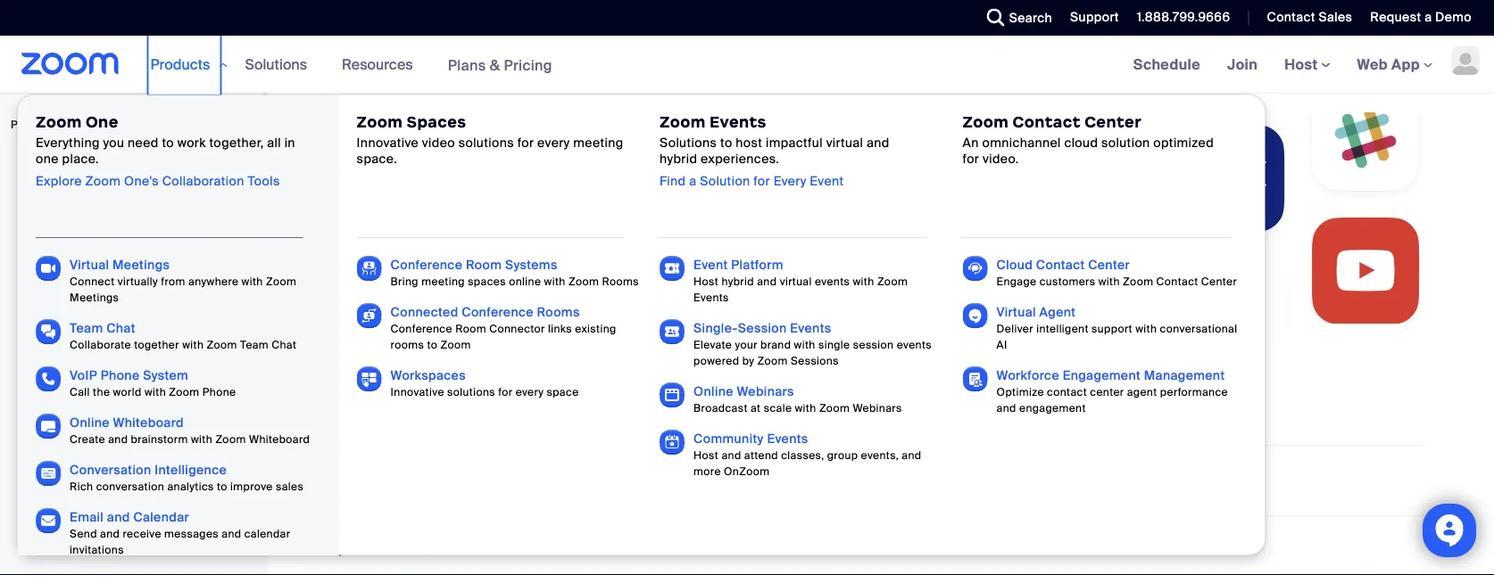 Task type: locate. For each thing, give the bounding box(es) containing it.
rooms left event platform icon at the top
[[602, 275, 639, 288]]

zoom inside zoom contact center an omnichannel cloud solution optimized for video.
[[963, 112, 1009, 131]]

hybrid inside zoom events solutions to host impactful virtual and hybrid experiences. find a solution for every event
[[660, 150, 697, 167]]

meeting down conference room systems 'link'
[[421, 275, 465, 288]]

for right are
[[517, 134, 534, 151]]

events up classes,
[[767, 430, 808, 447]]

workspaces image
[[356, 367, 381, 392]]

solutions up all
[[245, 55, 307, 74]]

to left host
[[720, 134, 732, 151]]

events inside single-session events elevate your brand with single session events powered by zoom sessions
[[897, 338, 932, 352]]

1 horizontal spatial rooms
[[602, 275, 639, 288]]

customers
[[1040, 275, 1096, 288]]

single-session events elevate your brand with single session events powered by zoom sessions
[[694, 320, 932, 368]]

center up solution
[[1085, 112, 1142, 131]]

find
[[660, 172, 686, 189]]

workspaces innovative solutions for every space
[[390, 367, 579, 399]]

to left work
[[162, 134, 174, 151]]

be left scale
[[744, 388, 760, 404]]

zoom inside event platform host hybrid and virtual events with zoom events
[[877, 275, 908, 288]]

1 be from the top
[[744, 388, 760, 404]]

contact up customers
[[1036, 256, 1085, 273]]

app right web
[[1392, 55, 1421, 74]]

zoom one everything you need to work together, all in one place. explore zoom one's collaboration tools
[[35, 112, 295, 189]]

a
[[1425, 9, 1433, 25], [689, 172, 697, 189]]

event inside event platform host hybrid and virtual events with zoom events
[[694, 256, 728, 273]]

calendars right outlook
[[918, 458, 980, 475]]

center
[[1090, 385, 1124, 399]]

0 horizontal spatial whiteboard
[[113, 414, 183, 431]]

intelligent
[[1036, 322, 1089, 336]]

hybrid down event platform link
[[721, 275, 754, 288]]

zoom inside virtual meetings connect virtually from anywhere with zoom meetings
[[266, 275, 296, 288]]

google calendar image
[[338, 393, 373, 429]]

team
[[69, 320, 103, 336], [240, 338, 268, 352]]

0 horizontal spatial virtual
[[780, 275, 812, 288]]

personal for personal devices
[[30, 384, 84, 401]]

innovative
[[356, 134, 418, 151], [390, 385, 444, 399]]

1 horizontal spatial chat
[[271, 338, 296, 352]]

host right event platform icon at the top
[[694, 275, 719, 288]]

personal for personal contacts
[[30, 347, 84, 363]]

using for outlook
[[831, 458, 864, 475]]

with right anywhere
[[241, 275, 263, 288]]

1 horizontal spatial virtual
[[826, 134, 863, 151]]

with inside 'conference room systems bring meeting spaces online with zoom rooms'
[[544, 275, 565, 288]]

2 meetings from the top
[[668, 458, 726, 475]]

and up receive
[[107, 509, 130, 526]]

zoom up the space.
[[356, 112, 402, 131]]

one's
[[124, 172, 158, 189]]

0 vertical spatial room
[[466, 256, 502, 273]]

a left demo
[[1425, 9, 1433, 25]]

virtual meetings connect virtually from anywhere with zoom meetings
[[69, 256, 296, 305]]

0 vertical spatial rooms
[[602, 275, 639, 288]]

online for online webinars
[[694, 383, 734, 400]]

1 vertical spatial solutions
[[447, 385, 495, 399]]

1 meetings from the top
[[668, 388, 726, 404]]

room down connected conference rooms 'link'
[[455, 322, 486, 336]]

1 horizontal spatial solutions
[[660, 134, 717, 151]]

0 vertical spatial innovative
[[356, 134, 418, 151]]

0 vertical spatial online
[[694, 383, 734, 400]]

1 vertical spatial a
[[689, 172, 697, 189]]

1 vertical spatial rooms
[[537, 304, 580, 320]]

meetings down powered at the left bottom of page
[[668, 388, 726, 404]]

support
[[1071, 9, 1120, 25]]

marketplace
[[625, 138, 722, 158]]

google down workspaces icon on the left bottom of the page
[[377, 402, 421, 418]]

0 vertical spatial every
[[537, 134, 570, 151]]

0 horizontal spatial solutions
[[245, 55, 307, 74]]

2 horizontal spatial phone
[[202, 385, 236, 399]]

personal inside 'link'
[[30, 347, 84, 363]]

1 horizontal spatial app
[[1392, 55, 1421, 74]]

to inside zoom events solutions to host impactful virtual and hybrid experiences. find a solution for every event
[[720, 134, 732, 151]]

explore
[[35, 172, 82, 189]]

1 vertical spatial meetings
[[112, 256, 169, 273]]

1 vertical spatial app
[[589, 138, 621, 158]]

yahoo calendar image
[[338, 534, 373, 570]]

and down online whiteboard link
[[108, 433, 128, 447]]

solutions button
[[245, 36, 315, 93]]

rooms up links
[[537, 304, 580, 320]]

personal contacts link
[[0, 338, 263, 373]]

bring
[[390, 275, 418, 288]]

with up 'session'
[[853, 275, 874, 288]]

join link
[[1215, 36, 1272, 93]]

webinars inside webinars link
[[30, 272, 88, 288]]

1 scheduled from the top
[[763, 388, 827, 404]]

attend
[[744, 449, 778, 463]]

2 be from the top
[[744, 458, 760, 475]]

0 horizontal spatial hybrid
[[660, 150, 697, 167]]

0 vertical spatial enables
[[616, 388, 665, 404]]

1 horizontal spatial online
[[694, 383, 734, 400]]

room up 'spaces'
[[466, 256, 502, 273]]

2 vertical spatial calendar
[[418, 543, 473, 559]]

virtual right impactful
[[826, 134, 863, 151]]

banner
[[0, 36, 1495, 576]]

enables up the community events icon
[[616, 388, 665, 404]]

with right together
[[182, 338, 203, 352]]

1 vertical spatial virtual
[[780, 275, 812, 288]]

web app
[[1358, 55, 1421, 74]]

calendar up receive
[[133, 509, 189, 526]]

webinars
[[30, 272, 88, 288], [737, 383, 794, 400], [853, 401, 902, 415]]

by
[[742, 354, 754, 368]]

0 vertical spatial using
[[831, 388, 864, 404]]

hybrid inside event platform host hybrid and virtual events with zoom events
[[721, 275, 754, 288]]

1 horizontal spatial webinars
[[737, 383, 794, 400]]

zoom inside online webinars broadcast at scale with zoom webinars
[[819, 401, 850, 415]]

0 horizontal spatial event
[[694, 256, 728, 273]]

events up single
[[790, 320, 831, 336]]

calendars for enables meetings to be scheduled using outlook calendars
[[918, 458, 980, 475]]

events up single-
[[694, 291, 729, 305]]

1 vertical spatial center
[[1088, 256, 1130, 273]]

recordings
[[30, 497, 101, 513]]

1 vertical spatial using
[[831, 458, 864, 475]]

deliver
[[997, 322, 1034, 336]]

zoom inside voip phone system call the world with zoom phone
[[169, 385, 199, 399]]

zoom up the "virtual agent deliver intelligent support with conversational ai" on the right
[[1123, 275, 1154, 288]]

contact up omnichannel
[[1013, 112, 1081, 131]]

0 vertical spatial conference
[[390, 256, 462, 273]]

0 vertical spatial calendar
[[424, 402, 480, 418]]

for left space
[[498, 385, 512, 399]]

with right customers
[[1099, 275, 1120, 288]]

schedule link
[[1120, 36, 1215, 93]]

calendar for yahoo calendar
[[418, 543, 473, 559]]

1 horizontal spatial virtual
[[997, 304, 1036, 320]]

support
[[1092, 322, 1133, 336]]

1 vertical spatial phone
[[100, 367, 139, 384]]

innovative left video
[[356, 134, 418, 151]]

be down community events link
[[744, 458, 760, 475]]

integration heading
[[338, 331, 1425, 356]]

host down contact sales
[[1285, 55, 1322, 74]]

and
[[867, 134, 890, 151], [757, 275, 777, 288], [997, 401, 1016, 415], [108, 433, 128, 447], [721, 449, 741, 463], [902, 449, 922, 463], [107, 509, 130, 526], [100, 527, 119, 541], [221, 527, 241, 541]]

zoom up marketplace
[[660, 112, 706, 131]]

1 vertical spatial personal
[[30, 384, 84, 401]]

solutions down workspaces link
[[447, 385, 495, 399]]

calendars for enables meetings to be scheduled using google calendars
[[915, 388, 977, 404]]

1 vertical spatial hybrid
[[721, 275, 754, 288]]

1 horizontal spatial phone
[[100, 367, 139, 384]]

2 enables from the top
[[616, 458, 665, 475]]

2 vertical spatial host
[[694, 449, 719, 463]]

zoom down anywhere
[[206, 338, 237, 352]]

for left every
[[754, 172, 770, 189]]

resources button
[[342, 36, 421, 93]]

meetings down the community events icon
[[668, 458, 726, 475]]

to right rooms
[[427, 338, 437, 352]]

2 vertical spatial webinars
[[853, 401, 902, 415]]

single-session events link
[[694, 320, 831, 336]]

for left video.
[[963, 150, 979, 167]]

zoom inside zoom events solutions to host impactful virtual and hybrid experiences. find a solution for every event
[[660, 112, 706, 131]]

engage
[[997, 275, 1037, 288]]

rooms
[[390, 338, 424, 352]]

work
[[177, 134, 206, 151]]

0 vertical spatial host
[[1285, 55, 1322, 74]]

app inside meetings 'navigation'
[[1392, 55, 1421, 74]]

solutions
[[458, 134, 514, 151], [447, 385, 495, 399]]

0 vertical spatial events
[[815, 275, 850, 288]]

online
[[509, 275, 541, 288]]

home
[[30, 159, 67, 176]]

events up single
[[815, 275, 850, 288]]

solutions
[[245, 55, 307, 74], [660, 134, 717, 151]]

with right support
[[1136, 322, 1157, 336]]

conference up bring
[[390, 256, 462, 273]]

zoom inside 'conference room systems bring meeting spaces online with zoom rooms'
[[568, 275, 599, 288]]

1 vertical spatial online
[[69, 414, 109, 431]]

0 vertical spatial meeting
[[573, 134, 623, 151]]

event right event platform icon at the top
[[694, 256, 728, 273]]

with inside single-session events elevate your brand with single session events powered by zoom sessions
[[794, 338, 815, 352]]

events,
[[861, 449, 899, 463]]

solutions inside the zoom spaces innovative video solutions for every meeting space.
[[458, 134, 514, 151]]

host
[[1285, 55, 1322, 74], [694, 275, 719, 288], [694, 449, 719, 463]]

in
[[284, 134, 295, 151]]

1 vertical spatial room
[[455, 322, 486, 336]]

join
[[1228, 55, 1258, 74]]

with inside virtual meetings connect virtually from anywhere with zoom meetings
[[241, 275, 263, 288]]

to inside zoom one everything you need to work together, all in one place. explore zoom one's collaboration tools
[[162, 134, 174, 151]]

and left calendar
[[221, 527, 241, 541]]

1 vertical spatial host
[[694, 275, 719, 288]]

personal
[[30, 347, 84, 363], [30, 384, 84, 401]]

conference inside 'conference room systems bring meeting spaces online with zoom rooms'
[[390, 256, 462, 273]]

solutions right video
[[458, 134, 514, 151]]

&
[[490, 56, 500, 74]]

phone up the online whiteboard create and brainstorm with zoom whiteboard
[[202, 385, 236, 399]]

0 horizontal spatial phone
[[30, 309, 69, 326]]

2 personal from the top
[[30, 384, 84, 401]]

0 horizontal spatial events
[[815, 275, 850, 288]]

conference up connector
[[461, 304, 533, 320]]

meetings
[[30, 234, 88, 251], [112, 256, 169, 273], [69, 291, 119, 305]]

1 enables from the top
[[616, 388, 665, 404]]

virtual inside the "virtual agent deliver intelligent support with conversational ai"
[[997, 304, 1036, 320]]

1 horizontal spatial a
[[1425, 9, 1433, 25]]

0 vertical spatial virtual
[[826, 134, 863, 151]]

virtual agent image
[[963, 303, 988, 328]]

experiences.
[[701, 150, 779, 167]]

workforce engagement management image
[[963, 367, 988, 392]]

calendar right yahoo
[[418, 543, 473, 559]]

0 vertical spatial a
[[1425, 9, 1433, 25]]

using down sessions
[[831, 388, 864, 404]]

2 vertical spatial conference
[[390, 322, 452, 336]]

2 using from the top
[[831, 458, 864, 475]]

recordings link
[[0, 488, 263, 523]]

meeting inside 'conference room systems bring meeting spaces online with zoom rooms'
[[421, 275, 465, 288]]

to left improve
[[217, 480, 227, 494]]

whiteboard up sales
[[249, 433, 310, 447]]

0 horizontal spatial chat
[[106, 320, 135, 336]]

1 vertical spatial be
[[744, 458, 760, 475]]

rooms
[[602, 275, 639, 288], [537, 304, 580, 320]]

0 horizontal spatial google
[[377, 402, 421, 418]]

every right are
[[537, 134, 570, 151]]

1 vertical spatial virtual
[[997, 304, 1036, 320]]

with up intelligence
[[191, 433, 212, 447]]

events inside event platform host hybrid and virtual events with zoom events
[[694, 291, 729, 305]]

zoom up existing
[[568, 275, 599, 288]]

calendars left optimize
[[915, 388, 977, 404]]

support link
[[1057, 0, 1124, 36], [1071, 9, 1120, 25]]

zoom inside connected conference rooms conference room connector links existing rooms to zoom
[[440, 338, 471, 352]]

your
[[735, 338, 758, 352]]

host inside event platform host hybrid and virtual events with zoom events
[[694, 275, 719, 288]]

room inside 'conference room systems bring meeting spaces online with zoom rooms'
[[466, 256, 502, 273]]

0 vertical spatial chat
[[106, 320, 135, 336]]

1 vertical spatial whiteboard
[[249, 433, 310, 447]]

every inside the zoom spaces innovative video solutions for every meeting space.
[[537, 134, 570, 151]]

events up host
[[710, 112, 766, 131]]

chat
[[106, 320, 135, 336], [271, 338, 296, 352]]

0 horizontal spatial meeting
[[421, 275, 465, 288]]

virtual
[[826, 134, 863, 151], [780, 275, 812, 288]]

virtual up deliver at right
[[997, 304, 1036, 320]]

calendar down workspaces innovative solutions for every space
[[424, 402, 480, 418]]

center inside zoom contact center an omnichannel cloud solution optimized for video.
[[1085, 112, 1142, 131]]

0 horizontal spatial rooms
[[537, 304, 580, 320]]

rooms inside 'conference room systems bring meeting spaces online with zoom rooms'
[[602, 275, 639, 288]]

online inside the online whiteboard create and brainstorm with zoom whiteboard
[[69, 414, 109, 431]]

0 vertical spatial solutions
[[458, 134, 514, 151]]

0 horizontal spatial a
[[689, 172, 697, 189]]

0 vertical spatial personal
[[30, 347, 84, 363]]

zoom logo image
[[21, 53, 119, 75]]

1.888.799.9666 button
[[1124, 0, 1235, 36], [1138, 9, 1231, 25]]

1 vertical spatial calendars
[[918, 458, 980, 475]]

1.888.799.9666 button up schedule
[[1124, 0, 1235, 36]]

host for event platform
[[694, 275, 719, 288]]

virtual
[[69, 256, 109, 273], [997, 304, 1036, 320]]

1 using from the top
[[831, 388, 864, 404]]

personal contacts
[[30, 347, 143, 363]]

virtual inside virtual meetings connect virtually from anywhere with zoom meetings
[[69, 256, 109, 273]]

space
[[546, 385, 579, 399]]

innovative inside workspaces innovative solutions for every space
[[390, 385, 444, 399]]

to left at
[[729, 388, 741, 404]]

0 vertical spatial phone
[[30, 309, 69, 326]]

0 horizontal spatial webinars
[[30, 272, 88, 288]]

with up sessions
[[794, 338, 815, 352]]

webinars up the events,
[[853, 401, 902, 415]]

management
[[1144, 367, 1225, 384]]

and inside the online whiteboard create and brainstorm with zoom whiteboard
[[108, 433, 128, 447]]

cloud contact center engage customers with zoom contact center
[[997, 256, 1237, 288]]

broadcast
[[694, 401, 748, 415]]

and down platform
[[757, 275, 777, 288]]

for inside workspaces innovative solutions for every space
[[498, 385, 512, 399]]

2 scheduled from the top
[[763, 458, 827, 475]]

online inside online webinars broadcast at scale with zoom webinars
[[694, 383, 734, 400]]

1 vertical spatial events
[[897, 338, 932, 352]]

engagement
[[1019, 401, 1086, 415]]

event platform image
[[660, 256, 685, 281]]

with down system
[[144, 385, 166, 399]]

with down systems
[[544, 275, 565, 288]]

1 vertical spatial every
[[515, 385, 544, 399]]

host inside community events host and attend classes, group events, and more onzoom
[[694, 449, 719, 463]]

contacts
[[88, 347, 143, 363]]

a right find
[[689, 172, 697, 189]]

conversation intelligence image
[[35, 461, 60, 486]]

personal down team chat icon
[[30, 347, 84, 363]]

email calendar image
[[35, 509, 60, 534]]

with inside online webinars broadcast at scale with zoom webinars
[[795, 401, 816, 415]]

phone down virtual meetings icon
[[30, 309, 69, 326]]

product information navigation
[[17, 36, 1267, 576]]

community events host and attend classes, group events, and more onzoom
[[694, 430, 922, 479]]

hybrid up find
[[660, 150, 697, 167]]

center up conversational
[[1201, 275, 1237, 288]]

0 vertical spatial solutions
[[245, 55, 307, 74]]

0 vertical spatial be
[[744, 388, 760, 404]]

personal menu menu
[[0, 150, 263, 576]]

send
[[69, 527, 97, 541]]

zoom up workspaces link
[[440, 338, 471, 352]]

online
[[694, 383, 734, 400], [69, 414, 109, 431]]

personal down voip
[[30, 384, 84, 401]]

0 vertical spatial hybrid
[[660, 150, 697, 167]]

meetings for enables meetings to be scheduled using outlook calendars
[[668, 458, 726, 475]]

0 vertical spatial meetings
[[668, 388, 726, 404]]

contact
[[1047, 385, 1087, 399]]

you
[[103, 134, 124, 151]]

events inside single-session events elevate your brand with single session events powered by zoom sessions
[[790, 320, 831, 336]]

innovative inside the zoom spaces innovative video solutions for every meeting space.
[[356, 134, 418, 151]]

and right the events,
[[902, 449, 922, 463]]

request a demo
[[1371, 9, 1473, 25]]

1 vertical spatial scheduled
[[763, 458, 827, 475]]

1 personal from the top
[[30, 347, 84, 363]]

messages
[[164, 527, 218, 541]]

conversation
[[69, 462, 151, 478]]

virtual down platform
[[780, 275, 812, 288]]

enables down the community events icon
[[616, 458, 665, 475]]

moving
[[508, 138, 565, 158]]

0 vertical spatial scheduled
[[763, 388, 827, 404]]

1 vertical spatial calendar
[[133, 509, 189, 526]]

scheduled for google
[[763, 388, 827, 404]]

1 vertical spatial innovative
[[390, 385, 444, 399]]

0 vertical spatial event
[[810, 172, 844, 189]]

online up create
[[69, 414, 109, 431]]

to inside 'conversation intelligence rich conversation analytics to improve sales'
[[217, 480, 227, 494]]

phone up world on the left bottom of page
[[100, 367, 139, 384]]

0 vertical spatial meetings
[[30, 234, 88, 251]]

contact sales link
[[1254, 0, 1358, 36], [1268, 9, 1353, 25]]

every
[[537, 134, 570, 151], [515, 385, 544, 399]]

zoom contact center an omnichannel cloud solution optimized for video.
[[963, 112, 1214, 167]]

every
[[773, 172, 807, 189]]

1 vertical spatial enables
[[616, 458, 665, 475]]

zoom down brand
[[757, 354, 788, 368]]

schedule
[[1134, 55, 1201, 74]]

products button
[[151, 36, 227, 93]]

and inside zoom events solutions to host impactful virtual and hybrid experiences. find a solution for every event
[[867, 134, 890, 151]]

enables meetings to be scheduled using google calendars
[[616, 388, 977, 404]]

place.
[[62, 150, 99, 167]]

google down integration heading
[[867, 388, 912, 404]]

zoom right anywhere
[[266, 275, 296, 288]]

scheduled for outlook
[[763, 458, 827, 475]]

0 vertical spatial virtual
[[69, 256, 109, 273]]

and right impactful
[[867, 134, 890, 151]]

1 horizontal spatial events
[[897, 338, 932, 352]]

0 vertical spatial center
[[1085, 112, 1142, 131]]

online whiteboard link
[[69, 414, 183, 431]]

scale
[[764, 401, 792, 415]]

personal
[[11, 118, 71, 132]]

using left outlook
[[831, 458, 864, 475]]

0 vertical spatial webinars
[[30, 272, 88, 288]]

center up customers
[[1088, 256, 1130, 273]]

zoom up intelligence
[[215, 433, 246, 447]]

0 horizontal spatial team
[[69, 320, 103, 336]]

app right moving
[[589, 138, 621, 158]]

1 horizontal spatial event
[[810, 172, 844, 189]]

1 vertical spatial meeting
[[421, 275, 465, 288]]

1 vertical spatial event
[[694, 256, 728, 273]]

host for community events
[[694, 449, 719, 463]]

single-session events image
[[660, 319, 685, 344]]

with
[[241, 275, 263, 288], [544, 275, 565, 288], [853, 275, 874, 288], [1099, 275, 1120, 288], [1136, 322, 1157, 336], [182, 338, 203, 352], [794, 338, 815, 352], [144, 385, 166, 399], [795, 401, 816, 415], [191, 433, 212, 447]]

1 horizontal spatial meeting
[[573, 134, 623, 151]]

notes link
[[0, 450, 263, 486]]

event inside zoom events solutions to host impactful virtual and hybrid experiences. find a solution for every event
[[810, 172, 844, 189]]

event right every
[[810, 172, 844, 189]]

1 horizontal spatial hybrid
[[721, 275, 754, 288]]

intelligence
[[154, 462, 226, 478]]

0 horizontal spatial app
[[589, 138, 621, 158]]

0 vertical spatial calendars
[[915, 388, 977, 404]]

request a demo link
[[1358, 0, 1495, 36], [1371, 9, 1473, 25]]

meetings up "virtually"
[[112, 256, 169, 273]]

meetings up virtual meetings icon
[[30, 234, 88, 251]]



Task type: vqa. For each thing, say whether or not it's contained in the screenshot.
Host to the top
yes



Task type: describe. For each thing, give the bounding box(es) containing it.
zoom spaces innovative video solutions for every meeting space.
[[356, 112, 623, 167]]

together
[[134, 338, 179, 352]]

meetings link
[[0, 225, 263, 261]]

email and calendar link
[[69, 509, 189, 526]]

demo
[[1436, 9, 1473, 25]]

search button
[[974, 0, 1057, 36]]

enables for enables meetings to be scheduled using outlook calendars
[[616, 458, 665, 475]]

rooms inside connected conference rooms conference room connector links existing rooms to zoom
[[537, 304, 580, 320]]

integrations
[[381, 138, 475, 158]]

solutions inside zoom events solutions to host impactful virtual and hybrid experiences. find a solution for every event
[[660, 134, 717, 151]]

sales
[[275, 480, 303, 494]]

2 horizontal spatial webinars
[[853, 401, 902, 415]]

for inside zoom contact center an omnichannel cloud solution optimized for video.
[[963, 150, 979, 167]]

meetings navigation
[[1120, 36, 1495, 94]]

whiteboards link
[[0, 413, 263, 448]]

for inside zoom events solutions to host impactful virtual and hybrid experiences. find a solution for every event
[[754, 172, 770, 189]]

and up invitations
[[100, 527, 119, 541]]

explore zoom one's collaboration tools link
[[35, 172, 280, 189]]

and inside workforce engagement management optimize contact center agent performance and engagement
[[997, 401, 1016, 415]]

google calendar
[[377, 402, 480, 418]]

calendar
[[244, 527, 290, 541]]

virtual meetings image
[[35, 256, 60, 281]]

host inside meetings 'navigation'
[[1285, 55, 1322, 74]]

1.888.799.9666 button up the schedule link
[[1138, 9, 1231, 25]]

zoom inside the zoom spaces innovative video solutions for every meeting space.
[[356, 112, 402, 131]]

with inside team chat collaborate together with zoom team chat
[[182, 338, 203, 352]]

spaces
[[468, 275, 506, 288]]

team chat collaborate together with zoom team chat
[[69, 320, 296, 352]]

onzoom
[[724, 465, 770, 479]]

profile picture image
[[1452, 46, 1481, 75]]

engagement
[[1063, 367, 1141, 384]]

performance
[[1160, 385, 1228, 399]]

every inside workspaces innovative solutions for every space
[[515, 385, 544, 399]]

meetings inside personal menu 'menu'
[[30, 234, 88, 251]]

email and calendar send and receive messages and calendar invitations
[[69, 509, 290, 557]]

online webinars broadcast at scale with zoom webinars
[[694, 383, 902, 415]]

zoom inside cloud contact center engage customers with zoom contact center
[[1123, 275, 1154, 288]]

rich
[[69, 480, 93, 494]]

with inside the "virtual agent deliver intelligent support with conversational ai"
[[1136, 322, 1157, 336]]

virtual for virtual meetings
[[69, 256, 109, 273]]

zoom events solutions to host impactful virtual and hybrid experiences. find a solution for every event
[[660, 112, 890, 189]]

virtual inside event platform host hybrid and virtual events with zoom events
[[780, 275, 812, 288]]

agent
[[1039, 304, 1076, 320]]

outlook calendar image
[[338, 464, 373, 499]]

products
[[151, 55, 210, 74]]

notes
[[30, 459, 67, 476]]

one
[[35, 150, 58, 167]]

solutions inside workspaces innovative solutions for every space
[[447, 385, 495, 399]]

zoom up everything
[[35, 112, 81, 131]]

conference room systems bring meeting spaces online with zoom rooms
[[390, 256, 639, 288]]

request
[[1371, 9, 1422, 25]]

spaces
[[406, 112, 466, 131]]

workforce engagement management optimize contact center agent performance and engagement
[[997, 367, 1228, 415]]

be for google
[[744, 388, 760, 404]]

optimized
[[1154, 134, 1214, 151]]

brand
[[760, 338, 791, 352]]

web app button
[[1358, 55, 1433, 74]]

for inside the zoom spaces innovative video solutions for every meeting space.
[[517, 134, 534, 151]]

workforce
[[997, 367, 1060, 384]]

with inside the online whiteboard create and brainstorm with zoom whiteboard
[[191, 433, 212, 447]]

meetings for enables meetings to be scheduled using google calendars
[[668, 388, 726, 404]]

conversation intelligence rich conversation analytics to improve sales
[[69, 462, 303, 494]]

and down community
[[721, 449, 741, 463]]

agent
[[1127, 385, 1157, 399]]

integration
[[338, 331, 441, 356]]

plans
[[448, 56, 486, 74]]

analytics
[[167, 480, 214, 494]]

collaborate
[[69, 338, 131, 352]]

personal devices
[[30, 384, 137, 401]]

solution
[[1102, 134, 1150, 151]]

calendar for google calendar
[[424, 402, 480, 418]]

voip phone system image
[[35, 367, 60, 392]]

2 vertical spatial meetings
[[69, 291, 119, 305]]

2 vertical spatial phone
[[202, 385, 236, 399]]

contact up conversational
[[1157, 275, 1199, 288]]

ai
[[997, 338, 1007, 352]]

with inside cloud contact center engage customers with zoom contact center
[[1099, 275, 1120, 288]]

impactful
[[766, 134, 823, 151]]

room inside connected conference rooms conference room connector links existing rooms to zoom
[[455, 322, 486, 336]]

conference room systems image
[[356, 256, 381, 281]]

enables for enables meetings to be scheduled using google calendars
[[616, 388, 665, 404]]

contact left sales
[[1268, 9, 1316, 25]]

virtual inside zoom events solutions to host impactful virtual and hybrid experiences. find a solution for every event
[[826, 134, 863, 151]]

email
[[69, 509, 103, 526]]

voip phone system call the world with zoom phone
[[69, 367, 236, 399]]

phone inside phone link
[[30, 309, 69, 326]]

need
[[127, 134, 158, 151]]

to right moving
[[570, 138, 585, 158]]

1 vertical spatial conference
[[461, 304, 533, 320]]

1 horizontal spatial google
[[867, 388, 912, 404]]

zoom down the place.
[[85, 172, 120, 189]]

a inside zoom events solutions to host impactful virtual and hybrid experiences. find a solution for every event
[[689, 172, 697, 189]]

system
[[143, 367, 188, 384]]

connected
[[390, 304, 458, 320]]

zoom inside the online whiteboard create and brainstorm with zoom whiteboard
[[215, 433, 246, 447]]

systems
[[505, 256, 557, 273]]

voip phone system link
[[69, 367, 188, 384]]

meeting inside the zoom spaces innovative video solutions for every meeting space.
[[573, 134, 623, 151]]

connector
[[489, 322, 545, 336]]

enables meetings to be scheduled using outlook calendars
[[616, 458, 980, 475]]

events inside zoom events solutions to host impactful virtual and hybrid experiences. find a solution for every event
[[710, 112, 766, 131]]

1 vertical spatial webinars
[[737, 383, 794, 400]]

zoom inside team chat collaborate together with zoom team chat
[[206, 338, 237, 352]]

with inside voip phone system call the world with zoom phone
[[144, 385, 166, 399]]

video
[[422, 134, 455, 151]]

at
[[751, 401, 761, 415]]

events inside community events host and attend classes, group events, and more onzoom
[[767, 430, 808, 447]]

cloud
[[1064, 134, 1098, 151]]

connected conference rooms image
[[356, 303, 381, 328]]

calendar inside email and calendar send and receive messages and calendar invitations
[[133, 509, 189, 526]]

using for google
[[831, 388, 864, 404]]

virtual meetings link
[[69, 256, 169, 273]]

workspaces
[[390, 367, 466, 384]]

contact inside zoom contact center an omnichannel cloud solution optimized for video.
[[1013, 112, 1081, 131]]

online for online whiteboard
[[69, 414, 109, 431]]

collaboration
[[162, 172, 244, 189]]

existing
[[575, 322, 616, 336]]

team chat image
[[35, 319, 60, 344]]

marketplace image
[[816, 113, 1495, 371]]

call
[[69, 385, 90, 399]]

with inside event platform host hybrid and virtual events with zoom events
[[853, 275, 874, 288]]

host
[[736, 134, 762, 151]]

workspaces link
[[390, 367, 466, 384]]

0 vertical spatial team
[[69, 320, 103, 336]]

center for zoom
[[1085, 112, 1142, 131]]

tools
[[247, 172, 280, 189]]

to inside connected conference rooms conference room connector links existing rooms to zoom
[[427, 338, 437, 352]]

connected conference rooms link
[[390, 304, 580, 320]]

yahoo
[[377, 543, 414, 559]]

banner containing zoom one
[[0, 36, 1495, 576]]

online webinars image
[[660, 383, 685, 408]]

online whiteboard image
[[35, 414, 60, 439]]

1 vertical spatial chat
[[271, 338, 296, 352]]

to right 'more'
[[729, 458, 741, 475]]

whiteboards
[[30, 422, 108, 438]]

cloud contact center link
[[997, 256, 1130, 273]]

together,
[[209, 134, 263, 151]]

yahoo calendar
[[377, 543, 473, 559]]

team chat link
[[69, 320, 135, 336]]

virtual agent deliver intelligent support with conversational ai
[[997, 304, 1238, 352]]

virtual for virtual agent
[[997, 304, 1036, 320]]

solutions inside "dropdown button"
[[245, 55, 307, 74]]

events inside event platform host hybrid and virtual events with zoom events
[[815, 275, 850, 288]]

zoom inside single-session events elevate your brand with single session events powered by zoom sessions
[[757, 354, 788, 368]]

virtual agent link
[[997, 304, 1076, 320]]

platform
[[731, 256, 783, 273]]

be for outlook
[[744, 458, 760, 475]]

voip
[[69, 367, 97, 384]]

center for cloud
[[1088, 256, 1130, 273]]

create
[[69, 433, 105, 447]]

an
[[963, 134, 979, 151]]

world
[[113, 385, 141, 399]]

and inside event platform host hybrid and virtual events with zoom events
[[757, 275, 777, 288]]

1 horizontal spatial whiteboard
[[249, 433, 310, 447]]

cloud contact center image
[[963, 256, 988, 281]]

2 vertical spatial center
[[1201, 275, 1237, 288]]

0 vertical spatial whiteboard
[[113, 414, 183, 431]]

community events image
[[660, 430, 685, 455]]

1 horizontal spatial team
[[240, 338, 268, 352]]



